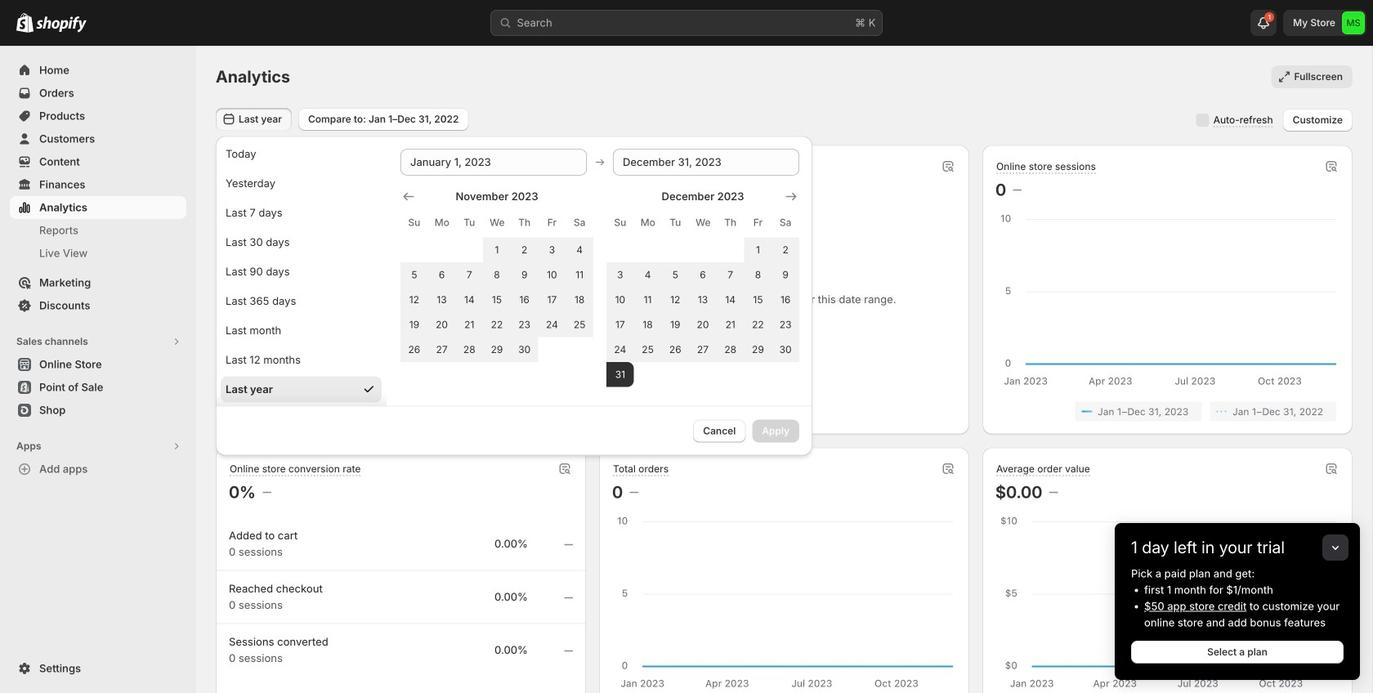 Task type: describe. For each thing, give the bounding box(es) containing it.
friday element for thursday element associated with 2nd wednesday element
[[744, 208, 772, 237]]

2 grid from the left
[[606, 188, 799, 387]]

1 grid from the left
[[400, 188, 593, 362]]

1 horizontal spatial shopify image
[[36, 16, 87, 32]]

saturday element for friday element for thursday element associated with 2nd wednesday element
[[772, 208, 799, 237]]

2 list from the left
[[999, 402, 1336, 421]]

monday element for sunday element corresponding to second wednesday element from right
[[428, 208, 456, 237]]

YYYY-MM-DD text field
[[613, 149, 799, 175]]

monday element for 2nd wednesday element sunday element
[[634, 208, 662, 237]]

tuesday element for 2nd wednesday element
[[662, 208, 689, 237]]

1 wednesday element from the left
[[483, 208, 511, 237]]

sunday element for 2nd wednesday element
[[606, 208, 634, 237]]

thursday element for second wednesday element from right
[[511, 208, 538, 237]]



Task type: vqa. For each thing, say whether or not it's contained in the screenshot.
the top automation
no



Task type: locate. For each thing, give the bounding box(es) containing it.
tuesday element for second wednesday element from right
[[456, 208, 483, 237]]

1 saturday element from the left
[[566, 208, 593, 237]]

1 tuesday element from the left
[[456, 208, 483, 237]]

1 sunday element from the left
[[400, 208, 428, 237]]

thursday element
[[511, 208, 538, 237], [717, 208, 744, 237]]

saturday element
[[566, 208, 593, 237], [772, 208, 799, 237]]

0 horizontal spatial monday element
[[428, 208, 456, 237]]

saturday element for friday element for second wednesday element from right thursday element
[[566, 208, 593, 237]]

0 horizontal spatial friday element
[[538, 208, 566, 237]]

wednesday element
[[483, 208, 511, 237], [689, 208, 717, 237]]

1 horizontal spatial sunday element
[[606, 208, 634, 237]]

tuesday element down yyyy-mm-dd text field
[[662, 208, 689, 237]]

thursday element down yyyy-mm-dd text box
[[511, 208, 538, 237]]

0 horizontal spatial thursday element
[[511, 208, 538, 237]]

monday element
[[428, 208, 456, 237], [634, 208, 662, 237]]

thursday element for 2nd wednesday element
[[717, 208, 744, 237]]

tuesday element down yyyy-mm-dd text box
[[456, 208, 483, 237]]

2 monday element from the left
[[634, 208, 662, 237]]

1 horizontal spatial monday element
[[634, 208, 662, 237]]

thursday element down yyyy-mm-dd text field
[[717, 208, 744, 237]]

wednesday element down yyyy-mm-dd text field
[[689, 208, 717, 237]]

2 wednesday element from the left
[[689, 208, 717, 237]]

1 horizontal spatial list
[[999, 402, 1336, 421]]

0 horizontal spatial wednesday element
[[483, 208, 511, 237]]

1 horizontal spatial friday element
[[744, 208, 772, 237]]

0 horizontal spatial saturday element
[[566, 208, 593, 237]]

2 tuesday element from the left
[[662, 208, 689, 237]]

0 horizontal spatial grid
[[400, 188, 593, 362]]

0 horizontal spatial shopify image
[[16, 13, 34, 32]]

0 horizontal spatial tuesday element
[[456, 208, 483, 237]]

1 thursday element from the left
[[511, 208, 538, 237]]

sunday element
[[400, 208, 428, 237], [606, 208, 634, 237]]

1 monday element from the left
[[428, 208, 456, 237]]

2 saturday element from the left
[[772, 208, 799, 237]]

0 horizontal spatial list
[[232, 402, 570, 421]]

tuesday element
[[456, 208, 483, 237], [662, 208, 689, 237]]

2 friday element from the left
[[744, 208, 772, 237]]

1 horizontal spatial saturday element
[[772, 208, 799, 237]]

0 horizontal spatial sunday element
[[400, 208, 428, 237]]

friday element
[[538, 208, 566, 237], [744, 208, 772, 237]]

grid
[[400, 188, 593, 362], [606, 188, 799, 387]]

1 friday element from the left
[[538, 208, 566, 237]]

1 list from the left
[[232, 402, 570, 421]]

sunday element for second wednesday element from right
[[400, 208, 428, 237]]

1 horizontal spatial thursday element
[[717, 208, 744, 237]]

wednesday element down yyyy-mm-dd text box
[[483, 208, 511, 237]]

1 horizontal spatial grid
[[606, 188, 799, 387]]

friday element for second wednesday element from right thursday element
[[538, 208, 566, 237]]

1 horizontal spatial wednesday element
[[689, 208, 717, 237]]

1 horizontal spatial tuesday element
[[662, 208, 689, 237]]

2 thursday element from the left
[[717, 208, 744, 237]]

YYYY-MM-DD text field
[[400, 149, 587, 175]]

my store image
[[1342, 11, 1365, 34]]

2 sunday element from the left
[[606, 208, 634, 237]]

list
[[232, 402, 570, 421], [999, 402, 1336, 421]]

shopify image
[[16, 13, 34, 32], [36, 16, 87, 32]]



